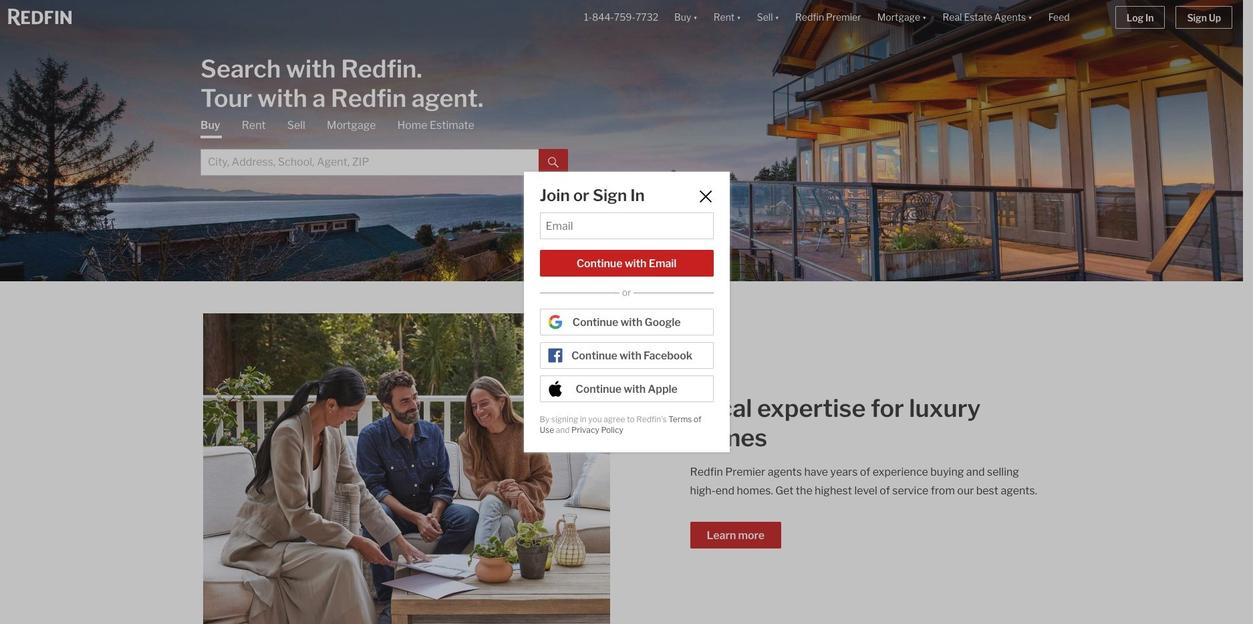Task type: vqa. For each thing, say whether or not it's contained in the screenshot.
Bus in Walnut Hill Wildcat Way E Fs Bus Stop • 1.6 miles 242
no



Task type: locate. For each thing, give the bounding box(es) containing it.
dialog
[[524, 172, 730, 453]]

sign in with facebook, google or email. element
[[540, 213, 714, 409]]

tab list
[[201, 118, 568, 176]]

email field email field
[[546, 220, 708, 233]]

join or sign in element
[[540, 188, 692, 204]]



Task type: describe. For each thing, give the bounding box(es) containing it.
submit search image
[[548, 157, 559, 168]]

a woman showing a document for a backyard consultation. image
[[203, 314, 611, 625]]



